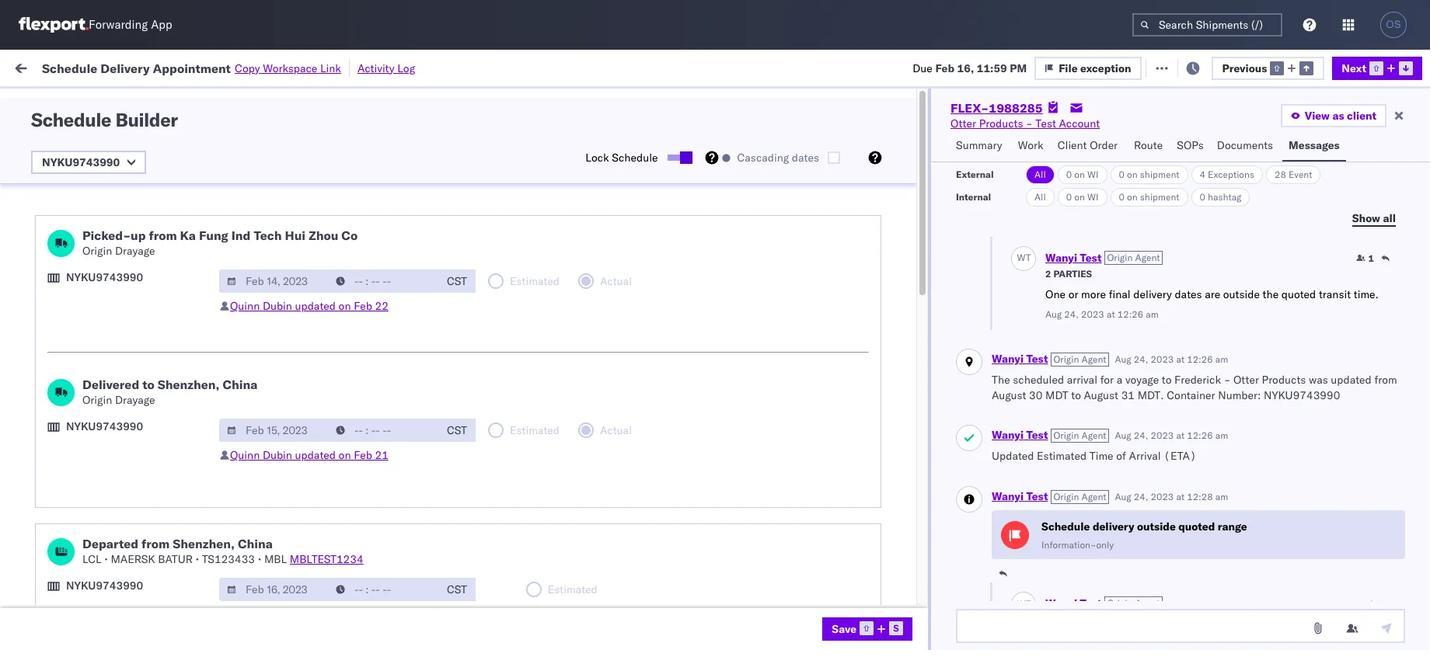 Task type: describe. For each thing, give the bounding box(es) containing it.
message
[[210, 60, 253, 74]]

confirm for 11:59 pm pst, feb 23, 2023 confirm pickup from los angeles, ca button
[[36, 405, 75, 419]]

2 horizontal spatial to
[[1162, 373, 1172, 387]]

1 horizontal spatial of
[[1116, 449, 1126, 463]]

picked-up from ka fung ind tech hui zhou co origin drayage
[[82, 228, 358, 258]]

4
[[1200, 169, 1205, 180]]

documents inside upload customs clearance documents
[[36, 284, 92, 298]]

5 ca from the top
[[36, 421, 51, 435]]

air for 9:00 am pst, feb 25, 2023
[[476, 516, 490, 530]]

0 horizontal spatial exception
[[1080, 61, 1131, 75]]

wanyi test origin agent up estimated
[[992, 428, 1106, 442]]

bookings for 11:59 pm pst, feb 27, 2023
[[779, 551, 824, 565]]

0 horizontal spatial products
[[706, 174, 750, 188]]

angeles, for 1st schedule pickup from los angeles, ca button from the bottom of the page
[[167, 576, 210, 590]]

1 vertical spatial flex-1988285
[[959, 174, 1040, 188]]

2001714 for schedule pickup from los angeles international airport
[[993, 209, 1040, 223]]

delivery up workitem 'button'
[[85, 105, 124, 119]]

delivery inside one or more final delivery dates are outside the quoted transit time. aug 24, 2023 at 12:26 am
[[1134, 288, 1172, 302]]

1919147
[[993, 551, 1040, 565]]

2 w from the top
[[1017, 598, 1026, 610]]

quinn dubin updated on feb 22 button
[[230, 299, 389, 313]]

or
[[1068, 288, 1078, 302]]

17, for schedule pickup from los angeles international airport
[[351, 209, 368, 223]]

-- : -- -- text field for delivered to shenzhen, china
[[328, 419, 438, 442]]

angeles, for fourth schedule pickup from los angeles, ca button from the bottom
[[167, 166, 210, 180]]

origin up the final
[[1107, 252, 1133, 263]]

the
[[992, 373, 1010, 387]]

at left 12:28
[[1176, 491, 1185, 503]]

wanyi test button up parties
[[1045, 251, 1102, 265]]

1 vertical spatial 1988285
[[993, 174, 1040, 188]]

show
[[1352, 211, 1380, 225]]

flex-1919147
[[959, 551, 1040, 565]]

ocean for 11:59 pm pst, mar 2, 2023
[[476, 585, 508, 599]]

(eta)
[[1164, 449, 1197, 463]]

6 consignee from the top
[[851, 619, 903, 633]]

11:59 for 11:59 pm pst, feb 27, 2023
[[250, 551, 281, 565]]

all for internal
[[1035, 191, 1046, 203]]

11:59 pm pst, feb 23, 2023
[[250, 414, 398, 428]]

otter left products,
[[779, 174, 804, 188]]

for for a
[[1100, 373, 1114, 387]]

os button
[[1376, 7, 1411, 43]]

24, left 21
[[345, 448, 362, 462]]

wanyi test origin agent up parties
[[1045, 251, 1160, 265]]

7:30 pm pst, feb 21, 2023 for schedule delivery appointment
[[250, 345, 391, 359]]

at up "(eta)"
[[1176, 430, 1185, 442]]

sar
[[634, 140, 655, 154]]

shenzhen, for from
[[173, 536, 235, 552]]

filtered
[[16, 95, 53, 109]]

mbltest1234 inside departed from shenzhen, china lcl • maersk batur • ts123433 • mbl mbltest1234
[[290, 553, 363, 567]]

1 horizontal spatial to
[[1071, 388, 1081, 402]]

2 ca from the top
[[36, 181, 51, 195]]

1 horizontal spatial file exception
[[1164, 60, 1237, 74]]

21, for third schedule pickup from los angeles, ca button from the bottom
[[345, 311, 361, 325]]

container numbers button
[[1051, 117, 1136, 145]]

3 cst from the top
[[447, 583, 467, 597]]

flex-1891264
[[959, 380, 1040, 394]]

team
[[1406, 106, 1430, 120]]

schedule pickup from los angeles, ca for third schedule pickup from los angeles, ca button from the bottom
[[36, 303, 210, 332]]

2 ping from the left
[[779, 140, 805, 154]]

0 horizontal spatial file
[[1059, 61, 1078, 75]]

message (0)
[[210, 60, 273, 74]]

in
[[233, 96, 241, 108]]

1 1 button from the top
[[1356, 253, 1374, 265]]

0 on shipment for 4
[[1119, 169, 1179, 180]]

upload proof of delivery link
[[36, 515, 156, 530]]

am inside one or more final delivery dates are outside the quoted transit time. aug 24, 2023 at 12:26 am
[[1146, 309, 1159, 320]]

upload customs clearance documents button
[[36, 268, 221, 300]]

otter products - test account link
[[951, 116, 1100, 131]]

shenzhen, for to
[[157, 377, 220, 393]]

wanyi test button down information-
[[1045, 597, 1102, 611]]

flex id button
[[926, 124, 1035, 139]]

schedule pickup from los angeles international airport link
[[36, 199, 221, 230]]

honeywell - test account for schedule pickup from los angeles, ca
[[779, 311, 907, 325]]

1 • from the left
[[104, 553, 108, 567]]

1 ping from the left
[[678, 140, 704, 154]]

honeywell for confirm pickup from los angeles, ca
[[779, 448, 830, 462]]

angeles, for third schedule pickup from los angeles, ca button from the top of the page
[[167, 371, 210, 385]]

my
[[16, 56, 40, 78]]

updated inside the scheduled arrival for a voyage to frederick - otter products was updated from august 30 mdt to august 31 mdt. container number: nyku9743990
[[1331, 373, 1372, 387]]

picked-
[[82, 228, 131, 243]]

2 demo123 from the top
[[1160, 482, 1212, 496]]

the scheduled arrival for a voyage to frederick - otter products was updated from august 30 mdt to august 31 mdt. container number: nyku9743990
[[992, 373, 1397, 402]]

otter inside the scheduled arrival for a voyage to frederick - otter products was updated from august 30 mdt to august 31 mdt. container number: nyku9743990
[[1233, 373, 1259, 387]]

4 schedule pickup from los angeles, ca link from the top
[[36, 541, 221, 572]]

1 ca from the top
[[36, 147, 51, 161]]

progress
[[244, 96, 282, 108]]

schedule pickup from los angeles, ca link for third schedule pickup from los angeles, ca button from the top of the page
[[36, 370, 221, 401]]

container inside button
[[1059, 120, 1100, 132]]

angeles
[[167, 200, 206, 214]]

6 resize handle column header from the left
[[752, 120, 771, 651]]

wanyi test button down updated
[[992, 489, 1048, 503]]

one or more final delivery dates are outside the quoted transit time. aug 24, 2023 at 12:26 am
[[1045, 288, 1379, 320]]

1 flex-1911466 from the top
[[959, 585, 1040, 599]]

confirm pickup from los angeles, ca link for 9:30 am pst, feb 24, 2023
[[36, 439, 221, 470]]

1 t from the top
[[1026, 252, 1031, 264]]

7 ca from the top
[[36, 558, 51, 572]]

wanyi test button up updated
[[992, 428, 1048, 442]]

delivery inside schedule delivery outside quoted range information-only
[[1093, 520, 1134, 534]]

wi for external
[[1087, 169, 1099, 180]]

at left link
[[310, 60, 319, 74]]

0 horizontal spatial file exception
[[1059, 61, 1131, 75]]

5 resize handle column header from the left
[[651, 120, 670, 651]]

2 1911408 from the top
[[993, 414, 1040, 428]]

nyku9743990 inside the scheduled arrival for a voyage to frederick - otter products was updated from august 30 mdt to august 31 mdt. container number: nyku9743990
[[1264, 388, 1340, 402]]

vietnam for 9:00 am pst, feb 25, 2023
[[577, 516, 617, 530]]

1891264
[[993, 380, 1040, 394]]

12:28
[[1187, 491, 1213, 503]]

one
[[1045, 288, 1066, 302]]

dubin for picked-up from ka fung ind tech hui zhou co
[[263, 299, 292, 313]]

7:30 pm pst, feb 21, 2023 for schedule pickup from los angeles, ca
[[250, 311, 391, 325]]

Search Work text field
[[907, 56, 1076, 79]]

flexport. image
[[19, 17, 89, 33]]

from inside the scheduled arrival for a voyage to frederick - otter products was updated from august 30 mdt to august 31 mdt. container number: nyku9743990
[[1374, 373, 1397, 387]]

wanyi test origin agent down estimated
[[992, 489, 1106, 503]]

schedule pickup from los angeles, ca for fourth schedule pickup from los angeles, ca button from the bottom
[[36, 166, 210, 195]]

3 consignee from the top
[[851, 482, 903, 496]]

delivery up ready
[[100, 60, 150, 76]]

aug 24, 2023 at 12:26 am for (eta)
[[1115, 430, 1228, 442]]

11 resize handle column header from the left
[[1390, 120, 1409, 651]]

flex-2001714 for schedule pickup from los angeles international airport
[[959, 209, 1040, 223]]

4 resize handle column header from the left
[[550, 120, 569, 651]]

9:00
[[250, 516, 274, 530]]

17, for schedule delivery appointment
[[351, 243, 368, 257]]

1 confirm pickup from los angeles, ca from the top
[[36, 132, 203, 161]]

1 horizontal spatial otter products - test account
[[951, 117, 1100, 131]]

(0)
[[253, 60, 273, 74]]

24, up arrival
[[1134, 430, 1148, 442]]

upload proof of delivery
[[36, 516, 156, 530]]

bookings for 11:59 pm pst, feb 23, 2023
[[779, 414, 824, 428]]

9:00 am pst, feb 25, 2023
[[250, 516, 392, 530]]

3 • from the left
[[258, 553, 261, 567]]

import work
[[132, 60, 197, 74]]

wanyi down information-
[[1045, 597, 1077, 611]]

wanyi up "2 parties" button
[[1045, 251, 1077, 265]]

2 bicu1234565, from the top
[[1059, 619, 1135, 633]]

28
[[1275, 169, 1286, 180]]

1977428 for confirm pickup from los angeles, ca
[[993, 448, 1040, 462]]

4 schedule pickup from los angeles, ca from the top
[[36, 542, 210, 572]]

flex-2006134
[[959, 140, 1040, 154]]

save button
[[823, 618, 913, 641]]

25,
[[345, 516, 362, 530]]

los inside schedule pickup from los angeles international airport
[[146, 200, 164, 214]]

mmm d, yyyy text field for ka
[[219, 270, 330, 293]]

lock schedule
[[586, 151, 658, 165]]

cst for picked-up from ka fung ind tech hui zhou co
[[447, 274, 467, 288]]

maeu1234567 for schedule pickup from los angeles, ca
[[1059, 311, 1137, 325]]

1911408 for schedule delivery appointment
[[993, 106, 1040, 120]]

all
[[1383, 211, 1396, 225]]

3 bookings from the top
[[779, 482, 824, 496]]

integration test account - western digital for schedule pickup from los angeles international airport
[[779, 209, 988, 223]]

schedule inside schedule delivery outside quoted range information-only
[[1042, 520, 1090, 534]]

2 parties
[[1045, 268, 1092, 280]]

copy workspace link button
[[235, 61, 341, 75]]

aug up the a at the right of the page
[[1115, 354, 1131, 365]]

track
[[396, 60, 422, 74]]

2 schedule pickup from los angeles, ca button from the top
[[36, 302, 221, 335]]

24, up schedule delivery outside quoted range information-only
[[1134, 491, 1148, 503]]

1 bicu1234565, demu1232567 from the top
[[1059, 584, 1217, 598]]

2 flex-1911408 from the top
[[959, 414, 1040, 428]]

integration for delivery
[[779, 516, 832, 530]]

llc
[[858, 174, 877, 188]]

2150210 for 12:00 pm pst, feb 20, 2023
[[993, 277, 1040, 291]]

from inside schedule pickup from los angeles international airport
[[121, 200, 144, 214]]

builder
[[115, 108, 178, 131]]

appointment up status : ready for work, blocked, in progress
[[153, 60, 231, 76]]

sops
[[1177, 138, 1204, 152]]

integration test account - western digital for schedule delivery appointment
[[779, 243, 988, 257]]

2 parties button
[[1045, 267, 1092, 281]]

delivery inside confirm delivery link
[[78, 482, 118, 495]]

7:30 for schedule delivery appointment
[[250, 345, 274, 359]]

flex
[[934, 127, 952, 138]]

: for snoozed
[[361, 96, 364, 108]]

blocked,
[[191, 96, 230, 108]]

confirm pickup from los angeles, ca button for 9:30 am pst, feb 24, 2023
[[36, 439, 221, 471]]

flex-2001714 for schedule delivery appointment
[[959, 243, 1040, 257]]

flex-1977428 for schedule delivery appointment
[[959, 345, 1040, 359]]

test
[[1354, 106, 1373, 120]]

7 resize handle column header from the left
[[908, 120, 926, 651]]

copy
[[235, 61, 260, 75]]

maeu1234567 for confirm pickup from los angeles, ca
[[1059, 448, 1137, 462]]

11:59 up flex-1988285 link in the right top of the page
[[977, 61, 1007, 75]]

at up frederick
[[1176, 354, 1185, 365]]

origin up estimated
[[1054, 430, 1079, 442]]

all button for external
[[1026, 166, 1055, 184]]

wi
[[1392, 106, 1403, 120]]

24, inside one or more final delivery dates are outside the quoted transit time. aug 24, 2023 at 12:26 am
[[1064, 309, 1079, 320]]

outside inside schedule delivery outside quoted range information-only
[[1137, 520, 1176, 534]]

3 resize handle column header from the left
[[449, 120, 468, 651]]

updated estimated time of arrival (eta)
[[992, 449, 1197, 463]]

wanyi down updated
[[992, 489, 1024, 503]]

event
[[1289, 169, 1312, 180]]

3 ca from the top
[[36, 318, 51, 332]]

schedule delivery appointment for 12:30
[[36, 242, 191, 256]]

017482927423 for 9:00 am pst, feb 25, 2023
[[1160, 516, 1241, 530]]

aug 24, 2023 at 12:28 am
[[1115, 491, 1228, 503]]

wanyi test origin agent down only
[[1045, 597, 1160, 611]]

tech
[[254, 228, 282, 243]]

2 ping - test entity from the left
[[779, 140, 869, 154]]

show all
[[1352, 211, 1396, 225]]

205
[[358, 60, 378, 74]]

schedule delivery appointment link for 12:30 pm pst, feb 17, 2023
[[36, 241, 191, 257]]

1 horizontal spatial file
[[1164, 60, 1183, 74]]

1 demo123 from the top
[[1160, 414, 1212, 428]]

outside inside one or more final delivery dates are outside the quoted transit time. aug 24, 2023 at 12:26 am
[[1223, 288, 1260, 302]]

1 august from the left
[[992, 388, 1026, 402]]

mawb1234 for schedule delivery appointment
[[1160, 243, 1220, 257]]

quoted inside one or more final delivery dates are outside the quoted transit time. aug 24, 2023 at 12:26 am
[[1282, 288, 1316, 302]]

aug up schedule delivery outside quoted range information-only
[[1115, 491, 1131, 503]]

wanyi test button up 1891264
[[992, 352, 1048, 366]]

at inside one or more final delivery dates are outside the quoted transit time. aug 24, 2023 at 12:26 am
[[1107, 309, 1115, 320]]

appointment up the clearance
[[127, 242, 191, 256]]

flex-2150210 for 9:00 am pst, feb 25, 2023
[[959, 516, 1040, 530]]

my work
[[16, 56, 85, 78]]

6 ca from the top
[[36, 455, 51, 469]]

1 vertical spatial 21,
[[345, 345, 361, 359]]

10 resize handle column header from the left
[[1328, 120, 1346, 651]]

only
[[1096, 540, 1114, 551]]

confirm pickup from los angeles, ca link for 11:59 pm pst, feb 23, 2023
[[36, 405, 221, 436]]

confirm for third confirm pickup from los angeles, ca button from the bottom
[[36, 132, 75, 146]]

27,
[[351, 551, 368, 565]]

1 horizontal spatial exception
[[1186, 60, 1237, 74]]

1 confirm pickup from los angeles, ca link from the top
[[36, 131, 221, 162]]

wanyi up the
[[992, 352, 1024, 366]]

clearance
[[120, 269, 170, 283]]

from inside the picked-up from ka fung ind tech hui zhou co origin drayage
[[149, 228, 177, 243]]

quoted inside schedule delivery outside quoted range information-only
[[1179, 520, 1215, 534]]

schedule delivery appointment for 7:30
[[36, 345, 191, 359]]

dubin for delivered to shenzhen, china
[[263, 448, 292, 462]]

1 confirm pickup from los angeles, ca button from the top
[[36, 131, 221, 164]]

0 vertical spatial 1988285
[[989, 100, 1043, 116]]

origin up arrival
[[1054, 354, 1079, 365]]

6 bookings from the top
[[779, 619, 824, 633]]

11:59 pm pst, feb 21, 2023
[[250, 380, 398, 394]]

1 schedule delivery appointment from the top
[[36, 105, 191, 119]]

1 1 from the top
[[1368, 253, 1374, 264]]

aug inside one or more final delivery dates are outside the quoted transit time. aug 24, 2023 at 12:26 am
[[1045, 309, 1062, 320]]

-- for flex-1919147
[[1160, 551, 1173, 565]]

9 resize handle column header from the left
[[1133, 120, 1152, 651]]

messages button
[[1283, 131, 1346, 162]]

batur
[[158, 553, 193, 567]]

airport
[[102, 216, 136, 230]]

mdt.
[[1138, 388, 1164, 402]]

pst, for 11:59 pm pst, feb 23, 2023 confirm pickup from los angeles, ca button
[[303, 414, 327, 428]]

0 vertical spatial flex-1988285
[[951, 100, 1043, 116]]

4 ca from the top
[[36, 387, 51, 401]]

1 schedule delivery appointment button from the top
[[36, 105, 191, 122]]

8 ca from the top
[[36, 592, 51, 606]]

client order button
[[1051, 131, 1128, 162]]

work,
[[164, 96, 189, 108]]

schedule pickup from los angeles, ca link for third schedule pickup from los angeles, ca button from the bottom
[[36, 302, 221, 333]]

bookings test consignee for 11:59 pm pst, feb 21, 2023
[[779, 380, 903, 394]]

schedule delivery appointment button for 7:30 pm pst, feb 21, 2023
[[36, 344, 191, 361]]

route
[[1134, 138, 1163, 152]]

1 w from the top
[[1017, 252, 1026, 264]]

view as client button
[[1281, 104, 1387, 127]]

summary
[[956, 138, 1002, 152]]

container numbers
[[1059, 120, 1100, 145]]

flxt00001977428a for schedule delivery appointment
[[1160, 345, 1267, 359]]

1 horizontal spatial products
[[979, 117, 1023, 131]]

angeles, for confirm pickup from los angeles, ca button related to 9:30 am pst, feb 24, 2023
[[160, 440, 203, 454]]

confirm pickup from los angeles, ca for 9:30
[[36, 440, 203, 469]]

12:30 for schedule delivery appointment
[[250, 243, 281, 257]]

angeles, for third schedule pickup from los angeles, ca button from the bottom
[[167, 303, 210, 317]]

3 bookings test consignee from the top
[[779, 482, 903, 496]]

departed
[[82, 536, 138, 552]]

otter up summary
[[951, 117, 976, 131]]

1 vertical spatial otter products - test account
[[678, 174, 827, 188]]

759
[[286, 60, 307, 74]]

1 resize handle column header from the left
[[222, 120, 241, 651]]

from inside departed from shenzhen, china lcl • maersk batur • ts123433 • mbl mbltest1234
[[142, 536, 170, 552]]

testmbl123
[[1160, 140, 1228, 154]]

of inside button
[[103, 516, 113, 530]]

zhou
[[309, 228, 338, 243]]

confirm delivery link
[[36, 481, 118, 496]]

fcl for 11:59 pm pst, mar 2, 2023
[[510, 585, 530, 599]]

1 horizontal spatial mbltest1234
[[1160, 174, 1233, 188]]



Task type: vqa. For each thing, say whether or not it's contained in the screenshot.
LLC
yes



Task type: locate. For each thing, give the bounding box(es) containing it.
21, up 11:59 pm pst, feb 21, 2023
[[345, 345, 361, 359]]

1 schedule delivery appointment link from the top
[[36, 105, 191, 120]]

flex-1988285 up "flex id" button
[[951, 100, 1043, 116]]

1 ocean from the top
[[476, 174, 508, 188]]

maeu1234567 up arrival
[[1059, 345, 1137, 359]]

honeywell - test account for confirm pickup from los angeles, ca
[[779, 448, 907, 462]]

work
[[170, 60, 197, 74], [1018, 138, 1044, 152]]

bookings for 11:59 pm pst, feb 21, 2023
[[779, 380, 824, 394]]

8 resize handle column header from the left
[[1032, 120, 1051, 651]]

activity
[[357, 61, 395, 75]]

-- down aug 24, 2023 at 12:28 am
[[1160, 551, 1173, 565]]

1 horizontal spatial documents
[[1217, 138, 1273, 152]]

due feb 16, 11:59 pm
[[913, 61, 1027, 75]]

2 1911466 from the top
[[993, 619, 1040, 633]]

1 am from the top
[[277, 448, 294, 462]]

2 confirm from the top
[[36, 405, 75, 419]]

ocean fcl for 11:59 pm pst, mar 2, 2023
[[476, 585, 530, 599]]

pst, for third schedule pickup from los angeles, ca button from the bottom
[[296, 311, 320, 325]]

1 schedule pickup from los angeles, ca link from the top
[[36, 165, 221, 196]]

drayage inside the delivered to shenzhen, china origin drayage
[[115, 393, 155, 407]]

2 vertical spatial schedule delivery appointment
[[36, 345, 191, 359]]

numbers for container numbers
[[1059, 133, 1097, 145]]

2 mmm d, yyyy text field from the top
[[219, 419, 330, 442]]

flex-
[[951, 100, 989, 116], [959, 106, 993, 120], [959, 140, 993, 154], [959, 174, 993, 188], [959, 209, 993, 223], [959, 243, 993, 257], [959, 277, 993, 291], [959, 311, 993, 325], [959, 345, 993, 359], [959, 380, 993, 394], [959, 414, 993, 428], [959, 448, 993, 462], [959, 482, 993, 496], [959, 516, 993, 530], [959, 551, 993, 565], [959, 585, 993, 599], [959, 619, 993, 633]]

dubin down 12:00
[[263, 299, 292, 313]]

11:59 for 11:59 pm pst, mar 2, 2023
[[250, 585, 281, 599]]

upload inside upload proof of delivery link
[[36, 516, 71, 530]]

3 schedule pickup from los angeles, ca link from the top
[[36, 370, 221, 401]]

11:59 for 11:59 pm pst, feb 23, 2023
[[250, 414, 281, 428]]

flex-1988285 up internal
[[959, 174, 1040, 188]]

1 quinn from the top
[[230, 299, 260, 313]]

1 mawb1234 from the top
[[1160, 209, 1220, 223]]

honeywell - test account for schedule delivery appointment
[[779, 345, 907, 359]]

container up client
[[1059, 120, 1100, 132]]

None text field
[[956, 609, 1405, 644]]

mmm d, yyyy text field up 9:30
[[219, 419, 330, 442]]

2 quinn from the top
[[230, 448, 260, 462]]

am
[[1146, 309, 1159, 320], [1215, 354, 1228, 365], [1215, 430, 1228, 442], [1215, 491, 1228, 503]]

2 schedule pickup from los angeles, ca link from the top
[[36, 302, 221, 333]]

bicu1234565,
[[1059, 584, 1135, 598], [1059, 619, 1135, 633]]

otter down hong kong sar china
[[678, 174, 703, 188]]

0 on wi for external
[[1066, 169, 1099, 180]]

2 aug 24, 2023 at 12:26 am from the top
[[1115, 430, 1228, 442]]

file exception down search shipments (/) text box
[[1164, 60, 1237, 74]]

• down departed
[[104, 553, 108, 567]]

2,
[[353, 585, 363, 599]]

: left ready
[[112, 96, 115, 108]]

-- : -- -- text field up 21
[[328, 419, 438, 442]]

origin down estimated
[[1054, 491, 1079, 503]]

2 am from the top
[[277, 516, 294, 530]]

schedule delivery appointment link for 7:30 pm pst, feb 21, 2023
[[36, 344, 191, 359]]

am for 9:30
[[277, 448, 294, 462]]

outside right are
[[1223, 288, 1260, 302]]

1 horizontal spatial :
[[361, 96, 364, 108]]

0 vertical spatial bicu1234565,
[[1059, 584, 1135, 598]]

• right batur
[[196, 553, 199, 567]]

1 vertical spatial flex-1911408
[[959, 414, 1040, 428]]

1 vertical spatial -- : -- -- text field
[[328, 419, 438, 442]]

3 maeu1234567 from the top
[[1059, 448, 1137, 462]]

12:30 pm pst, feb 17, 2023 up 12:00 pm pst, feb 20, 2023
[[250, 243, 398, 257]]

1 schedule pickup from los angeles, ca button from the top
[[36, 165, 221, 198]]

0 vertical spatial ocean fcl
[[476, 414, 530, 428]]

was
[[1309, 373, 1328, 387]]

0 vertical spatial outside
[[1223, 288, 1260, 302]]

container inside the scheduled arrival for a voyage to frederick - otter products was updated from august 30 mdt to august 31 mdt. container number: nyku9743990
[[1167, 388, 1215, 402]]

ready
[[119, 96, 147, 108]]

017482927423 left the
[[1160, 277, 1241, 291]]

0 vertical spatial documents
[[1217, 138, 1273, 152]]

0 vertical spatial for
[[149, 96, 162, 108]]

1 vertical spatial am
[[277, 516, 294, 530]]

confirm pickup from los angeles, ca for 11:59
[[36, 405, 203, 435]]

1 vertical spatial vietnam
[[577, 516, 617, 530]]

schedule delivery appointment copy workspace link
[[42, 60, 341, 76]]

of
[[1116, 449, 1126, 463], [103, 516, 113, 530]]

exception down search shipments (/) text box
[[1186, 60, 1237, 74]]

1 vertical spatial flxt00001977428a
[[1160, 345, 1267, 359]]

schedule pickup from los angeles, ca link
[[36, 165, 221, 196], [36, 302, 221, 333], [36, 370, 221, 401], [36, 541, 221, 572], [36, 576, 221, 607]]

1 horizontal spatial august
[[1084, 388, 1118, 402]]

to right delivered
[[142, 377, 154, 393]]

documents up exceptions
[[1217, 138, 1273, 152]]

confirm pickup from los angeles, ca button for 11:59 pm pst, feb 23, 2023
[[36, 405, 221, 437]]

lock
[[586, 151, 609, 165]]

2 : from the left
[[361, 96, 364, 108]]

2001714 for schedule delivery appointment
[[993, 243, 1040, 257]]

digital for schedule delivery appointment
[[956, 243, 988, 257]]

3 mmm d, yyyy text field from the top
[[219, 578, 330, 602]]

am for 9:00
[[277, 516, 294, 530]]

documents down customs
[[36, 284, 92, 298]]

-- : -- -- text field
[[328, 270, 438, 293], [328, 419, 438, 442]]

for for work,
[[149, 96, 162, 108]]

1977428 for schedule delivery appointment
[[993, 345, 1040, 359]]

1 horizontal spatial work
[[1018, 138, 1044, 152]]

status
[[85, 96, 112, 108]]

2 ocean lcl from the top
[[476, 345, 529, 359]]

flex-1911466
[[959, 585, 1040, 599], [959, 619, 1040, 633]]

ocean lcl for 11:59 pm pst, feb 16, 2023
[[476, 174, 529, 188]]

2 vertical spatial maeu1234567
[[1059, 448, 1137, 462]]

numbers for mbl/mawb numbers
[[1216, 127, 1255, 138]]

1 2001714 from the top
[[993, 209, 1040, 223]]

snoozed
[[325, 96, 361, 108]]

voyage
[[1125, 373, 1159, 387]]

12:26 for (eta)
[[1187, 430, 1213, 442]]

confirm pickup from los angeles, ca button down delivered
[[36, 405, 221, 437]]

1 flex-2001714 from the top
[[959, 209, 1040, 223]]

0 vertical spatial 21,
[[345, 311, 361, 325]]

cst
[[447, 274, 467, 288], [447, 424, 467, 438], [447, 583, 467, 597]]

0 vertical spatial 16,
[[957, 61, 974, 75]]

1 horizontal spatial outside
[[1223, 288, 1260, 302]]

integration test account - on ag
[[779, 277, 946, 291], [678, 516, 845, 530], [779, 516, 946, 530]]

1 horizontal spatial entity
[[840, 140, 869, 154]]

ping
[[678, 140, 704, 154], [779, 140, 805, 154]]

of right proof
[[103, 516, 113, 530]]

2 horizontal spatial products
[[1262, 373, 1306, 387]]

1 vertical spatial 12:26
[[1187, 354, 1213, 365]]

pst, for schedule pickup from los angeles international airport button
[[303, 209, 327, 223]]

origin
[[82, 244, 112, 258], [1107, 252, 1133, 263], [1054, 354, 1079, 365], [82, 393, 112, 407], [1054, 430, 1079, 442], [1054, 491, 1079, 503], [1107, 598, 1133, 610]]

shipment for 0 hashtag
[[1140, 191, 1179, 203]]

pst, for 12:30 pm pst, feb 17, 2023's schedule delivery appointment button
[[303, 243, 327, 257]]

origin down only
[[1107, 598, 1133, 610]]

24, up "voyage" on the right of the page
[[1134, 354, 1148, 365]]

1 vertical spatial 12:30
[[250, 243, 281, 257]]

11:59 for 11:59 pm pst, feb 21, 2023
[[250, 380, 281, 394]]

pickup inside schedule pickup from los angeles international airport
[[85, 200, 118, 214]]

work down otter products - test account link at top right
[[1018, 138, 1044, 152]]

schedule pickup from los angeles, ca button
[[36, 165, 221, 198], [36, 302, 221, 335], [36, 370, 221, 403], [36, 576, 221, 608]]

wanyi test origin agent
[[1045, 251, 1160, 265], [992, 352, 1106, 366], [992, 428, 1106, 442], [992, 489, 1106, 503], [1045, 597, 1160, 611]]

1 vertical spatial of
[[103, 516, 113, 530]]

wanyi test origin agent up scheduled on the right bottom of page
[[992, 352, 1106, 366]]

quinn dubin updated on feb 22
[[230, 299, 389, 313]]

origin inside the delivered to shenzhen, china origin drayage
[[82, 393, 112, 407]]

delivery right the final
[[1134, 288, 1172, 302]]

1 maeu1234567 from the top
[[1059, 311, 1137, 325]]

quinn down 12:00
[[230, 299, 260, 313]]

1 vertical spatial ocean fcl
[[476, 585, 530, 599]]

schedule pickup from los angeles, ca link for fourth schedule pickup from los angeles, ca button from the bottom
[[36, 165, 221, 196]]

consignee for 11:59 pm pst, mar 2, 2023
[[851, 585, 903, 599]]

2 17, from the top
[[351, 243, 368, 257]]

0 vertical spatial fcl
[[510, 414, 530, 428]]

0 horizontal spatial •
[[104, 553, 108, 567]]

lcl inside departed from shenzhen, china lcl • maersk batur • ts123433 • mbl mbltest1234
[[82, 553, 101, 567]]

ping - test entity
[[678, 140, 768, 154], [779, 140, 869, 154]]

205 on track
[[358, 60, 422, 74]]

17,
[[351, 209, 368, 223], [351, 243, 368, 257]]

1911408 for confirm delivery
[[993, 482, 1040, 496]]

flxt00001977428a down are
[[1160, 311, 1267, 325]]

2 1977428 from the top
[[993, 345, 1040, 359]]

1 vertical spatial shipment
[[1140, 191, 1179, 203]]

work right import
[[170, 60, 197, 74]]

shenzhen, up ts123433 at bottom left
[[173, 536, 235, 552]]

schedule pickup from los angeles, ca link for 1st schedule pickup from los angeles, ca button from the bottom of the page
[[36, 576, 221, 607]]

None checkbox
[[667, 155, 689, 161]]

am right 9:00
[[277, 516, 294, 530]]

1 17, from the top
[[351, 209, 368, 223]]

1 vietnam from the top
[[577, 277, 617, 291]]

mar
[[329, 585, 350, 599]]

bookings test consignee for 11:59 pm pst, feb 23, 2023
[[779, 414, 903, 428]]

bicu1234565, demu1232567
[[1059, 584, 1217, 598], [1059, 619, 1217, 633]]

2 confirm pickup from los angeles, ca link from the top
[[36, 405, 221, 436]]

0 vertical spatial work
[[170, 60, 197, 74]]

0 vertical spatial container
[[1059, 120, 1100, 132]]

delivery up customs
[[85, 242, 124, 256]]

0 vertical spatial mbltest1234
[[1160, 174, 1233, 188]]

delivery up only
[[1093, 520, 1134, 534]]

28 event
[[1275, 169, 1312, 180]]

save
[[832, 622, 857, 636]]

1 12:30 pm pst, feb 17, 2023 from the top
[[250, 209, 398, 223]]

to down arrival
[[1071, 388, 1081, 402]]

am right 9:30
[[277, 448, 294, 462]]

mmm d, yyyy text field up quinn dubin updated on feb 22
[[219, 270, 330, 293]]

fcl for 11:59 pm pst, feb 23, 2023
[[510, 414, 530, 428]]

ocean for 11:59 pm pst, feb 23, 2023
[[476, 414, 508, 428]]

12:30 for schedule pickup from los angeles international airport
[[250, 209, 281, 223]]

2 t from the top
[[1026, 598, 1031, 610]]

0 vertical spatial 0 on wi
[[1066, 169, 1099, 180]]

pst, for confirm pickup from los angeles, ca button related to 9:30 am pst, feb 24, 2023
[[297, 448, 321, 462]]

1 shipment from the top
[[1140, 169, 1179, 180]]

for
[[149, 96, 162, 108], [1100, 373, 1114, 387]]

all button
[[1026, 166, 1055, 184], [1026, 188, 1055, 207]]

0 vertical spatial w
[[1017, 252, 1026, 264]]

17, up co
[[351, 209, 368, 223]]

log
[[397, 61, 415, 75]]

china inside departed from shenzhen, china lcl • maersk batur • ts123433 • mbl mbltest1234
[[238, 536, 273, 552]]

appointment up the delivered to shenzhen, china origin drayage
[[127, 345, 191, 359]]

all for external
[[1035, 169, 1046, 180]]

range
[[1218, 520, 1247, 534]]

0 horizontal spatial ping - test entity
[[678, 140, 768, 154]]

1 vertical spatial demo123
[[1160, 482, 1212, 496]]

2 flex-2150210 from the top
[[959, 516, 1040, 530]]

3 confirm from the top
[[36, 440, 75, 454]]

12:26 for voyage
[[1187, 354, 1213, 365]]

1 western from the top
[[912, 209, 953, 223]]

upload for upload customs clearance documents
[[36, 269, 71, 283]]

aug 24, 2023 at 12:26 am for voyage
[[1115, 354, 1228, 365]]

1 vertical spatial 17,
[[351, 243, 368, 257]]

flex id
[[934, 127, 964, 138]]

Search Shipments (/) text field
[[1132, 13, 1282, 37]]

nyku9743990 button
[[31, 151, 146, 174]]

1 vertical spatial confirm pickup from los angeles, ca link
[[36, 405, 221, 436]]

1 flex-1911408 from the top
[[959, 106, 1040, 120]]

numbers inside container numbers
[[1059, 133, 1097, 145]]

maersk
[[111, 553, 155, 567]]

0 vertical spatial shenzhen,
[[157, 377, 220, 393]]

upload customs clearance documents link
[[36, 268, 221, 299]]

due
[[913, 61, 933, 75]]

schedule delivery appointment link down airport
[[36, 241, 191, 257]]

ocean lcl
[[476, 174, 529, 188], [476, 345, 529, 359]]

1 horizontal spatial ping
[[779, 140, 805, 154]]

all button for internal
[[1026, 188, 1055, 207]]

ts123433
[[202, 553, 255, 567]]

1 vertical spatial shenzhen,
[[173, 536, 235, 552]]

shenzhen, inside departed from shenzhen, china lcl • maersk batur • ts123433 • mbl mbltest1234
[[173, 536, 235, 552]]

flex-2150210
[[959, 277, 1040, 291], [959, 516, 1040, 530]]

0 vertical spatial flex-1977428
[[959, 311, 1040, 325]]

dubin down 11:59 pm pst, feb 23, 2023
[[263, 448, 292, 462]]

2 vertical spatial 21,
[[351, 380, 368, 394]]

flex-1988285
[[951, 100, 1043, 116], [959, 174, 1040, 188]]

2 confirm pickup from los angeles, ca from the top
[[36, 405, 203, 435]]

9:30
[[250, 448, 274, 462]]

documents inside button
[[1217, 138, 1273, 152]]

flxt00001977428a up frederick
[[1160, 345, 1267, 359]]

: left no
[[361, 96, 364, 108]]

updated down 11:59 pm pst, feb 23, 2023
[[295, 448, 336, 462]]

confirm delivery
[[36, 482, 118, 495]]

are
[[1205, 288, 1220, 302]]

1 vertical spatial t
[[1026, 598, 1031, 610]]

confirm pickup from los angeles, ca up the confirm delivery
[[36, 440, 203, 469]]

1 vertical spatial all
[[1035, 191, 1046, 203]]

vietnam for 12:00 pm pst, feb 20, 2023
[[577, 277, 617, 291]]

resize handle column header
[[222, 120, 241, 651], [395, 120, 413, 651], [449, 120, 468, 651], [550, 120, 569, 651], [651, 120, 670, 651], [752, 120, 771, 651], [908, 120, 926, 651], [1032, 120, 1051, 651], [1133, 120, 1152, 651], [1328, 120, 1346, 651], [1390, 120, 1409, 651]]

1 vertical spatial 7:30 pm pst, feb 21, 2023
[[250, 345, 391, 359]]

angeles, for 11:59 pm pst, feb 23, 2023 confirm pickup from los angeles, ca button
[[160, 405, 203, 419]]

11:59 for 11:59 pm pst, feb 16, 2023
[[250, 174, 281, 188]]

2 • from the left
[[196, 553, 199, 567]]

2 -- : -- -- text field from the top
[[328, 419, 438, 442]]

2 horizontal spatial •
[[258, 553, 261, 567]]

wanyi up updated
[[992, 428, 1024, 442]]

schedule inside schedule pickup from los angeles international airport
[[36, 200, 82, 214]]

2023 inside one or more final delivery dates are outside the quoted transit time. aug 24, 2023 at 12:26 am
[[1081, 309, 1104, 320]]

1 bicu1234565, from the top
[[1059, 584, 1135, 598]]

1 vertical spatial drayage
[[115, 393, 155, 407]]

schedule pickup from los angeles, ca
[[36, 166, 210, 195], [36, 303, 210, 332], [36, 371, 210, 401], [36, 542, 210, 572], [36, 576, 210, 606]]

messages
[[1289, 138, 1340, 152]]

2 confirm pickup from los angeles, ca button from the top
[[36, 405, 221, 437]]

file exception
[[1164, 60, 1237, 74], [1059, 61, 1131, 75]]

1911408 down '30'
[[993, 414, 1040, 428]]

demo123 down "(eta)"
[[1160, 482, 1212, 496]]

1 vertical spatial all button
[[1026, 188, 1055, 207]]

1 entity from the left
[[739, 140, 768, 154]]

on for 9:00 am pst, feb 25, 2023
[[912, 516, 928, 530]]

0 vertical spatial delivery
[[1134, 288, 1172, 302]]

11:59 up 11:59 pm pst, feb 23, 2023
[[250, 380, 281, 394]]

2 resize handle column header from the left
[[395, 120, 413, 651]]

outside down aug 24, 2023 at 12:28 am
[[1137, 520, 1176, 534]]

file up container numbers
[[1059, 61, 1078, 75]]

12:26
[[1117, 309, 1144, 320], [1187, 354, 1213, 365], [1187, 430, 1213, 442]]

3 schedule pickup from los angeles, ca button from the top
[[36, 370, 221, 403]]

2 w t from the top
[[1017, 598, 1031, 610]]

upload left customs
[[36, 269, 71, 283]]

bookings test consignee for 11:59 pm pst, mar 2, 2023
[[779, 585, 903, 599]]

24, down or on the top of the page
[[1064, 309, 1079, 320]]

3 schedule pickup from los angeles, ca from the top
[[36, 371, 210, 401]]

2 0 on wi from the top
[[1066, 191, 1099, 203]]

5 bookings test consignee from the top
[[779, 585, 903, 599]]

1 vertical spatial 0 on shipment
[[1119, 191, 1179, 203]]

0 vertical spatial aug 24, 2023 at 12:26 am
[[1115, 354, 1228, 365]]

ag for 9:00 am pst, feb 25, 2023
[[931, 516, 946, 530]]

shenzhen, right delivered
[[157, 377, 220, 393]]

6 bookings test consignee from the top
[[779, 619, 903, 633]]

0 vertical spatial wi
[[1087, 169, 1099, 180]]

11:59 down mbl
[[250, 585, 281, 599]]

view
[[1305, 109, 1330, 123]]

upload proof of delivery button
[[36, 515, 156, 532]]

pst, for upload proof of delivery button
[[297, 516, 321, 530]]

0 vertical spatial western
[[912, 209, 953, 223]]

0 horizontal spatial to
[[142, 377, 154, 393]]

11:59 down 9:00
[[250, 551, 281, 565]]

flex-1891264 button
[[934, 376, 1043, 398], [934, 376, 1043, 398]]

integration test account - on ag for 12:00 pm pst, feb 20, 2023
[[779, 277, 946, 291]]

2 vertical spatial confirm pickup from los angeles, ca
[[36, 440, 203, 469]]

1 vertical spatial 7:30
[[250, 345, 274, 359]]

0 vertical spatial otter products - test account
[[951, 117, 1100, 131]]

2 schedule delivery appointment button from the top
[[36, 241, 191, 258]]

pst, for 7:30 pm pst, feb 21, 2023's schedule delivery appointment button
[[296, 345, 320, 359]]

3 confirm pickup from los angeles, ca link from the top
[[36, 439, 221, 470]]

2 entity from the left
[[840, 140, 869, 154]]

mawb1234 for schedule pickup from los angeles international airport
[[1160, 209, 1220, 223]]

12:30 pm pst, feb 17, 2023 for schedule delivery appointment
[[250, 243, 398, 257]]

0 horizontal spatial :
[[112, 96, 115, 108]]

updated right was
[[1331, 373, 1372, 387]]

1 vertical spatial dubin
[[263, 448, 292, 462]]

view as client
[[1305, 109, 1377, 123]]

mbltest1234 up 11:59 pm pst, mar 2, 2023 at the left
[[290, 553, 363, 567]]

western for schedule pickup from los angeles international airport
[[912, 209, 953, 223]]

delivery inside upload proof of delivery link
[[116, 516, 156, 530]]

16, up co
[[351, 174, 368, 188]]

7:30 for schedule pickup from los angeles, ca
[[250, 311, 274, 325]]

1 1911408 from the top
[[993, 106, 1040, 120]]

12:30
[[250, 209, 281, 223], [250, 243, 281, 257]]

2 flxt00001977428a from the top
[[1160, 345, 1267, 359]]

ag for 12:00 pm pst, feb 20, 2023
[[931, 277, 946, 291]]

shipment for 4 exceptions
[[1140, 169, 1179, 180]]

exception up container numbers button
[[1080, 61, 1131, 75]]

1 vertical spatial for
[[1100, 373, 1114, 387]]

1911466
[[993, 585, 1040, 599], [993, 619, 1040, 633]]

integration test account - western digital
[[779, 209, 988, 223], [779, 243, 988, 257]]

1 vertical spatial quoted
[[1179, 520, 1215, 534]]

consignee for 11:59 pm pst, feb 23, 2023
[[851, 414, 903, 428]]

schedule delivery appointment up workitem 'button'
[[36, 105, 191, 119]]

workspace
[[263, 61, 317, 75]]

2 2150210 from the top
[[993, 516, 1040, 530]]

3 1977428 from the top
[[993, 448, 1040, 462]]

2 1 button from the top
[[1356, 599, 1374, 611]]

1 horizontal spatial •
[[196, 553, 199, 567]]

0 vertical spatial bicu1234565, demu1232567
[[1059, 584, 1217, 598]]

0 horizontal spatial otter products - test account
[[678, 174, 827, 188]]

11:59 up 9:30
[[250, 414, 281, 428]]

1 2150210 from the top
[[993, 277, 1040, 291]]

drayage inside the picked-up from ka fung ind tech hui zhou co origin drayage
[[115, 244, 155, 258]]

3 flxt00001977428a from the top
[[1160, 448, 1267, 462]]

0 vertical spatial schedule delivery appointment
[[36, 105, 191, 119]]

-- : -- -- text field for picked-up from ka fung ind tech hui zhou co
[[328, 270, 438, 293]]

1 flxt00001977428a from the top
[[1160, 311, 1267, 325]]

schedule pickup from los angeles, ca for third schedule pickup from los angeles, ca button from the top of the page
[[36, 371, 210, 401]]

1 vertical spatial schedule delivery appointment button
[[36, 241, 191, 258]]

upload inside upload customs clearance documents
[[36, 269, 71, 283]]

wanyi
[[1045, 251, 1077, 265], [992, 352, 1024, 366], [992, 428, 1024, 442], [992, 489, 1024, 503], [1045, 597, 1077, 611]]

delivery up delivered
[[85, 345, 124, 359]]

1 horizontal spatial ping - test entity
[[779, 140, 869, 154]]

2 drayage from the top
[[115, 393, 155, 407]]

the
[[1263, 288, 1279, 302]]

maeu1234567 down more
[[1059, 311, 1137, 325]]

0 vertical spatial demo123
[[1160, 414, 1212, 428]]

air
[[476, 209, 490, 223], [476, 277, 490, 291], [476, 516, 490, 530]]

• left mbl
[[258, 553, 261, 567]]

1 integration test account - western digital from the top
[[779, 209, 988, 223]]

schedule delivery appointment down airport
[[36, 242, 191, 256]]

air for 12:30 pm pst, feb 17, 2023
[[476, 209, 490, 223]]

confirm pickup from los angeles, ca link
[[36, 131, 221, 162], [36, 405, 221, 436], [36, 439, 221, 470]]

12:30 left hui
[[250, 243, 281, 257]]

nyku9743990 inside button
[[42, 155, 120, 169]]

lcl
[[510, 174, 529, 188], [510, 345, 529, 359], [82, 553, 101, 567]]

os
[[1386, 19, 1401, 30]]

MMM D, YYYY text field
[[219, 270, 330, 293], [219, 419, 330, 442], [219, 578, 330, 602]]

0 horizontal spatial august
[[992, 388, 1026, 402]]

11:59
[[977, 61, 1007, 75], [250, 174, 281, 188], [250, 380, 281, 394], [250, 414, 281, 428], [250, 551, 281, 565], [250, 585, 281, 599]]

0 vertical spatial 7:30 pm pst, feb 21, 2023
[[250, 311, 391, 325]]

mawb1234 down 0 hashtag
[[1160, 209, 1220, 223]]

account
[[1059, 117, 1100, 131], [786, 174, 827, 188], [859, 209, 900, 223], [859, 243, 900, 257], [859, 277, 900, 291], [866, 311, 907, 325], [765, 345, 806, 359], [866, 345, 907, 359], [866, 448, 907, 462], [758, 516, 799, 530], [859, 516, 900, 530]]

2 vertical spatial 1911408
[[993, 482, 1040, 496]]

at down the final
[[1107, 309, 1115, 320]]

0 horizontal spatial for
[[149, 96, 162, 108]]

2 mawb1234 from the top
[[1160, 243, 1220, 257]]

2 vertical spatial flex-1977428
[[959, 448, 1040, 462]]

flex-2150210 up flex-1919147
[[959, 516, 1040, 530]]

0 vertical spatial 1 button
[[1356, 253, 1374, 265]]

aug up arrival
[[1115, 430, 1131, 442]]

numbers
[[1216, 127, 1255, 138], [1059, 133, 1097, 145]]

1 ping - test entity from the left
[[678, 140, 768, 154]]

1 1911466 from the top
[[993, 585, 1040, 599]]

ocean for 11:59 pm pst, feb 16, 2023
[[476, 174, 508, 188]]

flxt00001977428a up 12:28
[[1160, 448, 1267, 462]]

products inside the scheduled arrival for a voyage to frederick - otter products was updated from august 30 mdt to august 31 mdt. container number: nyku9743990
[[1262, 373, 1306, 387]]

1 vertical spatial mmm d, yyyy text field
[[219, 419, 330, 442]]

1 12:30 from the top
[[250, 209, 281, 223]]

to up mdt.
[[1162, 373, 1172, 387]]

quinn for china
[[230, 448, 260, 462]]

1 cst from the top
[[447, 274, 467, 288]]

1 vertical spatial 16,
[[351, 174, 368, 188]]

1 aug 24, 2023 at 12:26 am from the top
[[1115, 354, 1228, 365]]

0 vertical spatial flxt00001977428a
[[1160, 311, 1267, 325]]

2 flex-1911466 from the top
[[959, 619, 1040, 633]]

operator
[[1354, 127, 1391, 138]]

number:
[[1218, 388, 1261, 402]]

consignee
[[851, 380, 903, 394], [851, 414, 903, 428], [851, 482, 903, 496], [851, 551, 903, 565], [851, 585, 903, 599], [851, 619, 903, 633]]

12:26 inside one or more final delivery dates are outside the quoted transit time. aug 24, 2023 at 12:26 am
[[1117, 309, 1144, 320]]

017482927423 for 12:00 pm pst, feb 20, 2023
[[1160, 277, 1241, 291]]

transit
[[1319, 288, 1351, 302]]

1 w t from the top
[[1017, 252, 1031, 264]]

4 ocean from the top
[[476, 585, 508, 599]]

4 bookings test consignee from the top
[[779, 551, 903, 565]]

integration for documents
[[779, 277, 832, 291]]

1 horizontal spatial numbers
[[1216, 127, 1255, 138]]

1 vertical spatial upload
[[36, 516, 71, 530]]

2 august from the left
[[1084, 388, 1118, 402]]

0 vertical spatial 0 on shipment
[[1119, 169, 1179, 180]]

test123
[[1160, 380, 1205, 394]]

honeywell
[[779, 311, 830, 325], [678, 345, 729, 359], [779, 345, 830, 359], [779, 448, 830, 462]]

origin inside the picked-up from ka fung ind tech hui zhou co origin drayage
[[82, 244, 112, 258]]

:
[[112, 96, 115, 108], [361, 96, 364, 108]]

12:30 pm pst, feb 17, 2023 for schedule pickup from los angeles international airport
[[250, 209, 398, 223]]

file down search shipments (/) text box
[[1164, 60, 1183, 74]]

shenzhen, inside the delivered to shenzhen, china origin drayage
[[157, 377, 220, 393]]

0 vertical spatial lcl
[[510, 174, 529, 188]]

bookings test consignee for 11:59 pm pst, feb 27, 2023
[[779, 551, 903, 565]]

quinn for ka
[[230, 299, 260, 313]]

12:30 up tech
[[250, 209, 281, 223]]

2 2001714 from the top
[[993, 243, 1040, 257]]

2 bicu1234565, demu1232567 from the top
[[1059, 619, 1217, 633]]

drayage down up
[[115, 244, 155, 258]]

confirm for the 'confirm delivery' button
[[36, 482, 75, 495]]

hong kong sar china
[[577, 140, 687, 154]]

flxt00001977428a for confirm pickup from los angeles, ca
[[1160, 448, 1267, 462]]

2 integration test account - western digital from the top
[[779, 243, 988, 257]]

cst for delivered to shenzhen, china
[[447, 424, 467, 438]]

agent
[[1135, 252, 1160, 263], [1082, 354, 1106, 365], [1082, 430, 1106, 442], [1082, 491, 1106, 503], [1135, 598, 1160, 610]]

0 vertical spatial 2001714
[[993, 209, 1040, 223]]

demu1232567
[[1059, 106, 1138, 120], [1059, 413, 1138, 427], [1059, 482, 1138, 496], [1138, 584, 1217, 598], [1138, 619, 1217, 633]]

1 vertical spatial 1911408
[[993, 414, 1040, 428]]

1911408 up 2006134
[[993, 106, 1040, 120]]

1 vertical spatial 1
[[1368, 599, 1374, 610]]

1 drayage from the top
[[115, 244, 155, 258]]

pst, for third schedule pickup from los angeles, ca button from the top of the page
[[303, 380, 327, 394]]

bookings
[[779, 380, 824, 394], [779, 414, 824, 428], [779, 482, 824, 496], [779, 551, 824, 565], [779, 585, 824, 599], [779, 619, 824, 633]]

1 vertical spatial products
[[706, 174, 750, 188]]

0 horizontal spatial outside
[[1137, 520, 1176, 534]]

1 vertical spatial confirm pickup from los angeles, ca button
[[36, 405, 221, 437]]

2 vietnam from the top
[[577, 516, 617, 530]]

integration for los
[[779, 209, 832, 223]]

- inside the scheduled arrival for a voyage to frederick - otter products was updated from august 30 mdt to august 31 mdt. container number: nyku9743990
[[1224, 373, 1231, 387]]

confirm pickup from los angeles, ca link up the confirm delivery
[[36, 439, 221, 470]]

1 vertical spatial 1977428
[[993, 345, 1040, 359]]

for inside the scheduled arrival for a voyage to frederick - otter products was updated from august 30 mdt to august 31 mdt. container number: nyku9743990
[[1100, 373, 1114, 387]]

1 0 on shipment from the top
[[1119, 169, 1179, 180]]

1 vertical spatial lcl
[[510, 345, 529, 359]]

2 1 from the top
[[1368, 599, 1374, 610]]

0 vertical spatial 12:26
[[1117, 309, 1144, 320]]

1 ocean lcl from the top
[[476, 174, 529, 188]]

scheduled
[[1013, 373, 1064, 387]]

4 schedule pickup from los angeles, ca button from the top
[[36, 576, 221, 608]]

11:59 pm pst, mar 2, 2023
[[250, 585, 393, 599]]

0 horizontal spatial documents
[[36, 284, 92, 298]]

confirm pickup from los angeles, ca link down delivered
[[36, 405, 221, 436]]

2 vertical spatial schedule delivery appointment link
[[36, 344, 191, 359]]

0 on wi
[[1066, 169, 1099, 180], [1066, 191, 1099, 203]]

1977428 for schedule pickup from los angeles, ca
[[993, 311, 1040, 325]]

0 vertical spatial drayage
[[115, 244, 155, 258]]

: for status
[[112, 96, 115, 108]]

updated for delivered to shenzhen, china
[[295, 448, 336, 462]]

7:30 down quinn dubin updated on feb 22
[[250, 345, 274, 359]]

china inside the delivered to shenzhen, china origin drayage
[[223, 377, 258, 393]]

21, up 23,
[[351, 380, 368, 394]]

to inside the delivered to shenzhen, china origin drayage
[[142, 377, 154, 393]]

2 vertical spatial 1977428
[[993, 448, 1040, 462]]

confirm for confirm pickup from los angeles, ca button related to 9:30 am pst, feb 24, 2023
[[36, 440, 75, 454]]

1 horizontal spatial 16,
[[957, 61, 974, 75]]

2 digital from the top
[[956, 243, 988, 257]]

ocean fcl for 11:59 pm pst, feb 23, 2023
[[476, 414, 530, 428]]

parties
[[1054, 268, 1092, 280]]

hashtag
[[1208, 191, 1242, 203]]

1 upload from the top
[[36, 269, 71, 283]]

16,
[[957, 61, 974, 75], [351, 174, 368, 188]]

1 0 on wi from the top
[[1066, 169, 1099, 180]]

august down the
[[992, 388, 1026, 402]]

schedule delivery appointment button for 12:30 pm pst, feb 17, 2023
[[36, 241, 191, 258]]

-- : -- -- text field
[[328, 578, 438, 602]]

0 vertical spatial of
[[1116, 449, 1126, 463]]

delivery
[[100, 60, 150, 76], [85, 105, 124, 119], [85, 242, 124, 256], [85, 345, 124, 359], [78, 482, 118, 495], [116, 516, 156, 530]]

appointment down the import work
[[127, 105, 191, 119]]

21, left 22 on the left of page
[[345, 311, 361, 325]]

2 fcl from the top
[[510, 585, 530, 599]]

origin down picked-
[[82, 244, 112, 258]]

1977428
[[993, 311, 1040, 325], [993, 345, 1040, 359], [993, 448, 1040, 462]]



